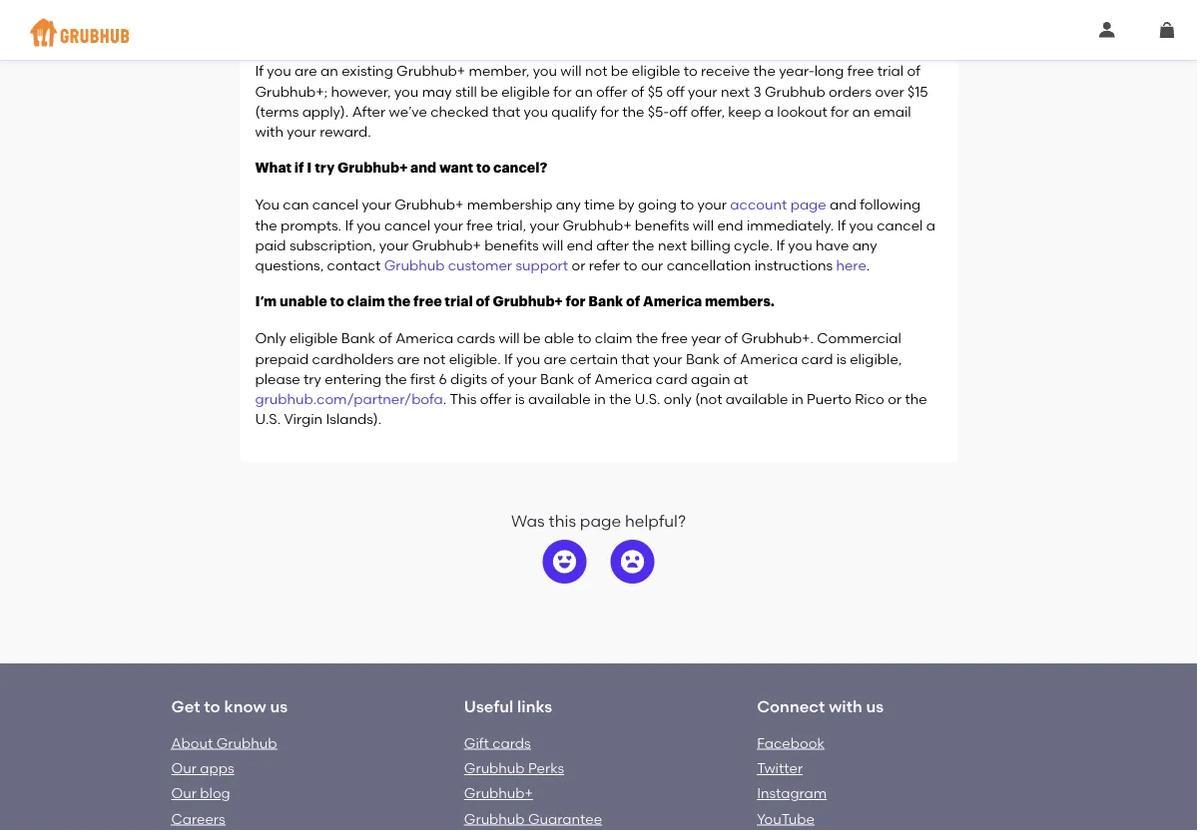Task type: locate. For each thing, give the bounding box(es) containing it.
end
[[717, 216, 743, 233], [567, 237, 593, 254]]

try right the i
[[315, 161, 335, 175]]

0 vertical spatial that
[[492, 103, 520, 120]]

subscription,
[[289, 237, 376, 254]]

1 vertical spatial not
[[423, 350, 446, 367]]

. down following
[[866, 257, 870, 274]]

get
[[171, 697, 200, 717]]

0 vertical spatial cards
[[457, 330, 495, 347]]

.
[[866, 257, 870, 274], [443, 391, 447, 408]]

2 horizontal spatial an
[[852, 103, 870, 120]]

0 horizontal spatial page
[[580, 511, 621, 531]]

0 vertical spatial u.s.
[[635, 391, 660, 408]]

your right digits
[[507, 370, 537, 387]]

try inside only eligible bank of america cards will be able to claim the free year of grubhub+. commercial prepaid cardholders are not eligible. if you are certain that your bank of america card is eligible, please try entering the first 6 digits of your bank of america card again at grubhub.com/partner/bofa
[[304, 370, 321, 387]]

0 horizontal spatial .
[[443, 391, 447, 408]]

off left offer,
[[669, 103, 687, 120]]

grubhub right contact on the left top of the page
[[384, 257, 445, 274]]

1 horizontal spatial and
[[830, 196, 857, 213]]

useful
[[464, 697, 513, 717]]

1 vertical spatial be
[[480, 83, 498, 100]]

or right rico
[[888, 391, 902, 408]]

cardholders
[[312, 350, 394, 367]]

2 vertical spatial eligible
[[289, 330, 338, 347]]

0 horizontal spatial that
[[492, 103, 520, 120]]

and left want
[[410, 161, 436, 175]]

any left time
[[556, 196, 581, 213]]

of down grubhub customer support or refer to our cancellation instructions here .
[[626, 295, 640, 309]]

2 horizontal spatial cancel
[[877, 216, 923, 233]]

1 horizontal spatial in
[[791, 391, 803, 408]]

customer
[[448, 257, 512, 274]]

1 horizontal spatial next
[[721, 83, 750, 100]]

offer up 'qualify'
[[596, 83, 628, 100]]

1 horizontal spatial us
[[866, 697, 884, 717]]

you left 'qualify'
[[524, 103, 548, 120]]

if right "eligible."
[[504, 350, 513, 367]]

1 vertical spatial a
[[926, 216, 935, 233]]

this page was not helpful image
[[620, 550, 644, 574]]

the left the $5-
[[622, 103, 644, 120]]

is inside . this offer is available in the u.s. only (not available in puerto rico or the u.s. virgin islands).
[[515, 391, 525, 408]]

card
[[801, 350, 833, 367], [656, 370, 688, 387]]

1 horizontal spatial trial
[[877, 62, 904, 79]]

an
[[321, 62, 338, 79], [575, 83, 593, 100], [852, 103, 870, 120]]

facebook twitter instagram youtube
[[757, 735, 827, 828]]

0 horizontal spatial claim
[[347, 295, 385, 309]]

not up 6
[[423, 350, 446, 367]]

us
[[270, 697, 288, 717], [866, 697, 884, 717]]

0 horizontal spatial card
[[656, 370, 688, 387]]

and up have
[[830, 196, 857, 213]]

connect
[[757, 697, 825, 717]]

grubhub+
[[396, 62, 465, 79], [338, 161, 408, 175], [395, 196, 464, 213], [563, 216, 631, 233], [412, 237, 481, 254], [493, 295, 563, 309], [464, 785, 533, 802]]

1 horizontal spatial or
[[888, 391, 902, 408]]

0 horizontal spatial end
[[567, 237, 593, 254]]

with down the (terms
[[255, 123, 283, 140]]

0 vertical spatial our
[[171, 760, 197, 777]]

0 vertical spatial end
[[717, 216, 743, 233]]

1 horizontal spatial u.s.
[[635, 391, 660, 408]]

us right connect
[[866, 697, 884, 717]]

billing
[[690, 237, 731, 254]]

. left this
[[443, 391, 447, 408]]

was
[[511, 511, 545, 531]]

will
[[560, 62, 582, 79], [693, 216, 714, 233], [542, 237, 563, 254], [499, 330, 520, 347]]

you inside only eligible bank of america cards will be able to claim the free year of grubhub+. commercial prepaid cardholders are not eligible. if you are certain that your bank of america card is eligible, please try entering the first 6 digits of your bank of america card again at grubhub.com/partner/bofa
[[516, 350, 540, 367]]

will up 'qualify'
[[560, 62, 582, 79]]

1 horizontal spatial is
[[836, 350, 846, 367]]

if up have
[[837, 216, 846, 233]]

1 horizontal spatial an
[[575, 83, 593, 100]]

your
[[688, 83, 717, 100], [287, 123, 316, 140], [362, 196, 391, 213], [697, 196, 727, 213], [434, 216, 463, 233], [530, 216, 559, 233], [379, 237, 409, 254], [653, 350, 682, 367], [507, 370, 537, 387]]

try
[[315, 161, 335, 175], [304, 370, 321, 387]]

0 vertical spatial .
[[866, 257, 870, 274]]

1 vertical spatial that
[[621, 350, 650, 367]]

if
[[294, 161, 304, 175]]

1 horizontal spatial card
[[801, 350, 833, 367]]

certain
[[570, 350, 618, 367]]

to inside if you are an existing grubhub+ member, you will not be eligible to receive the year-long free trial of grubhub+; however, you may still be eligible for an offer of $5 off your next 3 grubhub orders over $15 (terms apply). after we've checked that you qualify for the $5-off offer, keep a lookout for an email with your reward.
[[684, 62, 698, 79]]

here
[[836, 257, 866, 274]]

1 horizontal spatial a
[[926, 216, 935, 233]]

will down i'm unable to claim the free trial of grubhub+ for bank of america members.
[[499, 330, 520, 347]]

2 vertical spatial an
[[852, 103, 870, 120]]

are inside if you are an existing grubhub+ member, you will not be eligible to receive the year-long free trial of grubhub+; however, you may still be eligible for an offer of $5 off your next 3 grubhub orders over $15 (terms apply). after we've checked that you qualify for the $5-off offer, keep a lookout for an email with your reward.
[[295, 62, 317, 79]]

eligible up $5
[[632, 62, 680, 79]]

to
[[684, 62, 698, 79], [476, 161, 491, 175], [680, 196, 694, 213], [624, 257, 638, 274], [330, 295, 344, 309], [578, 330, 591, 347], [204, 697, 220, 717]]

0 vertical spatial try
[[315, 161, 335, 175]]

the up our
[[632, 237, 654, 254]]

twitter link
[[757, 760, 803, 777]]

0 horizontal spatial or
[[572, 257, 585, 274]]

prompts.
[[281, 216, 342, 233]]

are down able at the top left of page
[[544, 350, 566, 367]]

instagram
[[757, 785, 827, 802]]

next up our
[[658, 237, 687, 254]]

0 horizontal spatial and
[[410, 161, 436, 175]]

that inside only eligible bank of america cards will be able to claim the free year of grubhub+. commercial prepaid cardholders are not eligible. if you are certain that your bank of america card is eligible, please try entering the first 6 digits of your bank of america card again at grubhub.com/partner/bofa
[[621, 350, 650, 367]]

1 vertical spatial cards
[[492, 735, 531, 752]]

us right know
[[270, 697, 288, 717]]

2 our from the top
[[171, 785, 197, 802]]

to left our
[[624, 257, 638, 274]]

commercial
[[817, 330, 901, 347]]

0 vertical spatial not
[[585, 62, 607, 79]]

cards inside only eligible bank of america cards will be able to claim the free year of grubhub+. commercial prepaid cardholders are not eligible. if you are certain that your bank of america card is eligible, please try entering the first 6 digits of your bank of america card again at grubhub.com/partner/bofa
[[457, 330, 495, 347]]

2 horizontal spatial be
[[611, 62, 628, 79]]

america down grubhub+.
[[740, 350, 798, 367]]

america down certain
[[594, 370, 652, 387]]

1 vertical spatial is
[[515, 391, 525, 408]]

not up 'qualify'
[[585, 62, 607, 79]]

0 horizontal spatial available
[[528, 391, 591, 408]]

support
[[516, 257, 568, 274]]

our                                     blog link
[[171, 785, 230, 802]]

of up $15 in the right top of the page
[[907, 62, 920, 79]]

1 vertical spatial try
[[304, 370, 321, 387]]

free up orders on the top of the page
[[847, 62, 874, 79]]

free down grubhub customer support link
[[413, 295, 442, 309]]

claim
[[347, 295, 385, 309], [595, 330, 633, 347]]

0 horizontal spatial eligible
[[289, 330, 338, 347]]

next inside and following the prompts. if you cancel your free trial, your grubhub+ benefits will end immediately. if you cancel a paid subscription, your grubhub+ benefits will end after the next billing cycle. if you have any questions, contact
[[658, 237, 687, 254]]

1 horizontal spatial be
[[523, 330, 541, 347]]

cards inside gift cards grubhub perks grubhub+ grubhub guarantee
[[492, 735, 531, 752]]

0 horizontal spatial with
[[255, 123, 283, 140]]

grubhub
[[765, 83, 825, 100], [384, 257, 445, 274], [216, 735, 277, 752], [464, 760, 525, 777], [464, 811, 525, 828]]

card up the puerto
[[801, 350, 833, 367]]

offer
[[596, 83, 628, 100], [480, 391, 512, 408]]

our up careers
[[171, 785, 197, 802]]

want
[[439, 161, 473, 175]]

1 horizontal spatial with
[[829, 697, 862, 717]]

qualify
[[551, 103, 597, 120]]

u.s.
[[635, 391, 660, 408], [255, 411, 281, 428]]

of down certain
[[578, 370, 591, 387]]

membership
[[467, 196, 553, 213]]

existing
[[342, 62, 393, 79]]

gift
[[464, 735, 489, 752]]

cancel down "what if i try grubhub+ and want to cancel?"
[[384, 216, 430, 233]]

if up grubhub+;
[[255, 62, 264, 79]]

small image
[[1099, 22, 1115, 38], [1159, 22, 1175, 38]]

at
[[734, 370, 748, 387]]

perks
[[528, 760, 564, 777]]

facebook
[[757, 735, 824, 752]]

still
[[455, 83, 477, 100]]

grubhub+ down reward.
[[338, 161, 408, 175]]

you right member,
[[533, 62, 557, 79]]

about
[[171, 735, 213, 752]]

0 horizontal spatial benefits
[[484, 237, 539, 254]]

claim inside only eligible bank of america cards will be able to claim the free year of grubhub+. commercial prepaid cardholders are not eligible. if you are certain that your bank of america card is eligible, please try entering the first 6 digits of your bank of america card again at grubhub.com/partner/bofa
[[595, 330, 633, 347]]

trial up over
[[877, 62, 904, 79]]

2 us from the left
[[866, 697, 884, 717]]

2 horizontal spatial eligible
[[632, 62, 680, 79]]

not inside if you are an existing grubhub+ member, you will not be eligible to receive the year-long free trial of grubhub+; however, you may still be eligible for an offer of $5 off your next 3 grubhub orders over $15 (terms apply). after we've checked that you qualify for the $5-off offer, keep a lookout for an email with your reward.
[[585, 62, 607, 79]]

end up refer
[[567, 237, 593, 254]]

is down the commercial
[[836, 350, 846, 367]]

our apps link
[[171, 760, 234, 777]]

the down certain
[[609, 391, 631, 408]]

is right this
[[515, 391, 525, 408]]

checked
[[430, 103, 489, 120]]

1 vertical spatial or
[[888, 391, 902, 408]]

try right please
[[304, 370, 321, 387]]

that
[[492, 103, 520, 120], [621, 350, 650, 367]]

what if i try grubhub+ and want to cancel?
[[255, 161, 547, 175]]

0 horizontal spatial not
[[423, 350, 446, 367]]

are up grubhub+;
[[295, 62, 317, 79]]

grubhub inside if you are an existing grubhub+ member, you will not be eligible to receive the year-long free trial of grubhub+; however, you may still be eligible for an offer of $5 off your next 3 grubhub orders over $15 (terms apply). after we've checked that you qualify for the $5-off offer, keep a lookout for an email with your reward.
[[765, 83, 825, 100]]

cancel down following
[[877, 216, 923, 233]]

1 horizontal spatial claim
[[595, 330, 633, 347]]

offer right this
[[480, 391, 512, 408]]

1 horizontal spatial that
[[621, 350, 650, 367]]

if
[[255, 62, 264, 79], [345, 216, 353, 233], [837, 216, 846, 233], [776, 237, 785, 254], [504, 350, 513, 367]]

1 horizontal spatial page
[[790, 196, 826, 213]]

0 vertical spatial with
[[255, 123, 283, 140]]

of left $5
[[631, 83, 644, 100]]

this page was helpful image
[[553, 550, 577, 574]]

your up billing on the top of the page
[[697, 196, 727, 213]]

cancellation
[[667, 257, 751, 274]]

1 vertical spatial our
[[171, 785, 197, 802]]

be inside only eligible bank of america cards will be able to claim the free year of grubhub+. commercial prepaid cardholders are not eligible. if you are certain that your bank of america card is eligible, please try entering the first 6 digits of your bank of america card again at grubhub.com/partner/bofa
[[523, 330, 541, 347]]

in down certain
[[594, 391, 606, 408]]

1 horizontal spatial eligible
[[501, 83, 550, 100]]

1 horizontal spatial offer
[[596, 83, 628, 100]]

apply).
[[302, 103, 349, 120]]

1 horizontal spatial any
[[852, 237, 877, 254]]

the up 3
[[753, 62, 776, 79]]

0 vertical spatial is
[[836, 350, 846, 367]]

puerto
[[807, 391, 851, 408]]

you up we've
[[394, 83, 419, 100]]

available down certain
[[528, 391, 591, 408]]

grubhub down know
[[216, 735, 277, 752]]

in left the puerto
[[791, 391, 803, 408]]

0 vertical spatial trial
[[877, 62, 904, 79]]

grubhub+ down time
[[563, 216, 631, 233]]

claim up certain
[[595, 330, 633, 347]]

card up only
[[656, 370, 688, 387]]

0 vertical spatial eligible
[[632, 62, 680, 79]]

an up 'qualify'
[[575, 83, 593, 100]]

0 horizontal spatial offer
[[480, 391, 512, 408]]

1 vertical spatial .
[[443, 391, 447, 408]]

cancel up prompts.
[[312, 196, 358, 213]]

cards up "eligible."
[[457, 330, 495, 347]]

1 vertical spatial u.s.
[[255, 411, 281, 428]]

2 vertical spatial be
[[523, 330, 541, 347]]

1 vertical spatial offer
[[480, 391, 512, 408]]

the right rico
[[905, 391, 927, 408]]

1 horizontal spatial not
[[585, 62, 607, 79]]

1 vertical spatial next
[[658, 237, 687, 254]]

free inside if you are an existing grubhub+ member, you will not be eligible to receive the year-long free trial of grubhub+; however, you may still be eligible for an offer of $5 off your next 3 grubhub orders over $15 (terms apply). after we've checked that you qualify for the $5-off offer, keep a lookout for an email with your reward.
[[847, 62, 874, 79]]

or inside . this offer is available in the u.s. only (not available in puerto rico or the u.s. virgin islands).
[[888, 391, 902, 408]]

this
[[549, 511, 576, 531]]

1 horizontal spatial are
[[397, 350, 420, 367]]

if inside only eligible bank of america cards will be able to claim the free year of grubhub+. commercial prepaid cardholders are not eligible. if you are certain that your bank of america card is eligible, please try entering the first 6 digits of your bank of america card again at grubhub.com/partner/bofa
[[504, 350, 513, 367]]

1 available from the left
[[528, 391, 591, 408]]

page
[[790, 196, 826, 213], [580, 511, 621, 531]]

you up grubhub+;
[[267, 62, 291, 79]]

1 vertical spatial card
[[656, 370, 688, 387]]

year-
[[779, 62, 814, 79]]

(not
[[695, 391, 722, 408]]

the
[[753, 62, 776, 79], [622, 103, 644, 120], [255, 216, 277, 233], [632, 237, 654, 254], [388, 295, 411, 309], [636, 330, 658, 347], [385, 370, 407, 387], [609, 391, 631, 408], [905, 391, 927, 408]]

1 vertical spatial page
[[580, 511, 621, 531]]

0 horizontal spatial small image
[[1099, 22, 1115, 38]]

grubhub down year-
[[765, 83, 825, 100]]

benefits down going
[[635, 216, 689, 233]]

careers
[[171, 811, 225, 828]]

next
[[721, 83, 750, 100], [658, 237, 687, 254]]

youtube link
[[757, 811, 815, 828]]

1 horizontal spatial small image
[[1159, 22, 1175, 38]]

0 horizontal spatial us
[[270, 697, 288, 717]]

free
[[847, 62, 874, 79], [467, 216, 493, 233], [413, 295, 442, 309], [661, 330, 688, 347]]

or left refer
[[572, 257, 585, 274]]

year
[[691, 330, 721, 347]]

grubhub+ inside gift cards grubhub perks grubhub+ grubhub guarantee
[[464, 785, 533, 802]]

and
[[410, 161, 436, 175], [830, 196, 857, 213]]

i
[[307, 161, 312, 175]]

off right $5
[[666, 83, 685, 100]]

will inside only eligible bank of america cards will be able to claim the free year of grubhub+. commercial prepaid cardholders are not eligible. if you are certain that your bank of america card is eligible, please try entering the first 6 digits of your bank of america card again at grubhub.com/partner/bofa
[[499, 330, 520, 347]]

after
[[596, 237, 629, 254]]

0 horizontal spatial any
[[556, 196, 581, 213]]

0 vertical spatial a
[[765, 103, 774, 120]]

virgin
[[284, 411, 323, 428]]

grubhub logo image
[[30, 12, 130, 52]]

for up able at the top left of page
[[566, 295, 586, 309]]

trial,
[[496, 216, 526, 233]]

an down orders on the top of the page
[[852, 103, 870, 120]]

1 vertical spatial benefits
[[484, 237, 539, 254]]

0 vertical spatial benefits
[[635, 216, 689, 233]]

grubhub+ down grubhub perks link
[[464, 785, 533, 802]]

or
[[572, 257, 585, 274], [888, 391, 902, 408]]

0 horizontal spatial in
[[594, 391, 606, 408]]

cycle.
[[734, 237, 773, 254]]

to left receive
[[684, 62, 698, 79]]

0 vertical spatial offer
[[596, 83, 628, 100]]

0 vertical spatial or
[[572, 257, 585, 274]]

0 horizontal spatial next
[[658, 237, 687, 254]]

0 vertical spatial next
[[721, 83, 750, 100]]

cancel
[[312, 196, 358, 213], [384, 216, 430, 233], [877, 216, 923, 233]]

that down member,
[[492, 103, 520, 120]]

eligible inside only eligible bank of america cards will be able to claim the free year of grubhub+. commercial prepaid cardholders are not eligible. if you are certain that your bank of america card is eligible, please try entering the first 6 digits of your bank of america card again at grubhub.com/partner/bofa
[[289, 330, 338, 347]]

have
[[816, 237, 849, 254]]

free inside and following the prompts. if you cancel your free trial, your grubhub+ benefits will end immediately. if you cancel a paid subscription, your grubhub+ benefits will end after the next billing cycle. if you have any questions, contact
[[467, 216, 493, 233]]

1 vertical spatial claim
[[595, 330, 633, 347]]

1 vertical spatial and
[[830, 196, 857, 213]]

you
[[267, 62, 291, 79], [533, 62, 557, 79], [394, 83, 419, 100], [524, 103, 548, 120], [357, 216, 381, 233], [849, 216, 873, 233], [788, 237, 812, 254], [516, 350, 540, 367]]

please
[[255, 370, 300, 387]]

for up 'qualify'
[[553, 83, 572, 100]]



Task type: describe. For each thing, give the bounding box(es) containing it.
grubhub customer support link
[[384, 257, 568, 274]]

by
[[618, 196, 635, 213]]

0 vertical spatial off
[[666, 83, 685, 100]]

over
[[875, 83, 904, 100]]

. inside . this offer is available in the u.s. only (not available in puerto rico or the u.s. virgin islands).
[[443, 391, 447, 408]]

$15
[[908, 83, 928, 100]]

questions,
[[255, 257, 324, 274]]

able
[[544, 330, 574, 347]]

the left year on the top of page
[[636, 330, 658, 347]]

next inside if you are an existing grubhub+ member, you will not be eligible to receive the year-long free trial of grubhub+; however, you may still be eligible for an offer of $5 off your next 3 grubhub orders over $15 (terms apply). after we've checked that you qualify for the $5-off offer, keep a lookout for an email with your reward.
[[721, 83, 750, 100]]

account page link
[[730, 196, 826, 213]]

your up grubhub customer support link
[[434, 216, 463, 233]]

grubhub+.
[[741, 330, 814, 347]]

1 vertical spatial with
[[829, 697, 862, 717]]

1 vertical spatial end
[[567, 237, 593, 254]]

receive
[[701, 62, 750, 79]]

going
[[638, 196, 677, 213]]

0 vertical spatial card
[[801, 350, 833, 367]]

offer inside . this offer is available in the u.s. only (not available in puerto rico or the u.s. virgin islands).
[[480, 391, 512, 408]]

6
[[439, 370, 447, 387]]

for down orders on the top of the page
[[831, 103, 849, 120]]

america down our
[[643, 295, 702, 309]]

the up cardholders
[[388, 295, 411, 309]]

grubhub+ inside if you are an existing grubhub+ member, you will not be eligible to receive the year-long free trial of grubhub+; however, you may still be eligible for an offer of $5 off your next 3 grubhub orders over $15 (terms apply). after we've checked that you qualify for the $5-off offer, keep a lookout for an email with your reward.
[[396, 62, 465, 79]]

if up subscription,
[[345, 216, 353, 233]]

following
[[860, 196, 921, 213]]

we've
[[389, 103, 427, 120]]

may
[[422, 83, 452, 100]]

grubhub perks link
[[464, 760, 564, 777]]

get to know us
[[171, 697, 288, 717]]

guarantee
[[528, 811, 602, 828]]

to inside only eligible bank of america cards will be able to claim the free year of grubhub+. commercial prepaid cardholders are not eligible. if you are certain that your bank of america card is eligible, please try entering the first 6 digits of your bank of america card again at grubhub.com/partner/bofa
[[578, 330, 591, 347]]

again
[[691, 370, 730, 387]]

eligible,
[[850, 350, 902, 367]]

grubhub inside about grubhub our apps our                                     blog careers
[[216, 735, 277, 752]]

account
[[730, 196, 787, 213]]

you can cancel your grubhub+ membership any time by going to your account page
[[255, 196, 826, 213]]

careers link
[[171, 811, 225, 828]]

will up support
[[542, 237, 563, 254]]

gift cards link
[[464, 735, 531, 752]]

any inside and following the prompts. if you cancel your free trial, your grubhub+ benefits will end immediately. if you cancel a paid subscription, your grubhub+ benefits will end after the next billing cycle. if you have any questions, contact
[[852, 237, 877, 254]]

only
[[664, 391, 692, 408]]

grubhub guarantee link
[[464, 811, 602, 828]]

with inside if you are an existing grubhub+ member, you will not be eligible to receive the year-long free trial of grubhub+; however, you may still be eligible for an offer of $5 off your next 3 grubhub orders over $15 (terms apply). after we've checked that you qualify for the $5-off offer, keep a lookout for an email with your reward.
[[255, 123, 283, 140]]

instagram link
[[757, 785, 827, 802]]

0 horizontal spatial cancel
[[312, 196, 358, 213]]

to right get
[[204, 697, 220, 717]]

grubhub.com/partner/bofa
[[255, 391, 443, 408]]

1 small image from the left
[[1099, 22, 1115, 38]]

eligible.
[[449, 350, 501, 367]]

1 vertical spatial eligible
[[501, 83, 550, 100]]

your down the apply).
[[287, 123, 316, 140]]

and inside and following the prompts. if you cancel your free trial, your grubhub+ benefits will end immediately. if you cancel a paid subscription, your grubhub+ benefits will end after the next billing cycle. if you have any questions, contact
[[830, 196, 857, 213]]

what
[[255, 161, 292, 175]]

1 vertical spatial off
[[669, 103, 687, 120]]

orders
[[829, 83, 872, 100]]

2 horizontal spatial are
[[544, 350, 566, 367]]

bank up cardholders
[[341, 330, 375, 347]]

was this page helpful?
[[511, 511, 686, 531]]

grubhub+ down want
[[395, 196, 464, 213]]

1 vertical spatial trial
[[445, 295, 473, 309]]

here link
[[836, 257, 866, 274]]

rico
[[855, 391, 884, 408]]

0 vertical spatial page
[[790, 196, 826, 213]]

a inside if you are an existing grubhub+ member, you will not be eligible to receive the year-long free trial of grubhub+; however, you may still be eligible for an offer of $5 off your next 3 grubhub orders over $15 (terms apply). after we've checked that you qualify for the $5-off offer, keep a lookout for an email with your reward.
[[765, 103, 774, 120]]

trial inside if you are an existing grubhub+ member, you will not be eligible to receive the year-long free trial of grubhub+; however, you may still be eligible for an offer of $5 off your next 3 grubhub orders over $15 (terms apply). after we've checked that you qualify for the $5-off offer, keep a lookout for an email with your reward.
[[877, 62, 904, 79]]

the left "first"
[[385, 370, 407, 387]]

members.
[[705, 295, 775, 309]]

grubhub customer support or refer to our cancellation instructions here .
[[384, 257, 870, 274]]

if inside if you are an existing grubhub+ member, you will not be eligible to receive the year-long free trial of grubhub+; however, you may still be eligible for an offer of $5 off your next 3 grubhub orders over $15 (terms apply). after we've checked that you qualify for the $5-off offer, keep a lookout for an email with your reward.
[[255, 62, 264, 79]]

not inside only eligible bank of america cards will be able to claim the free year of grubhub+. commercial prepaid cardholders are not eligible. if you are certain that your bank of america card is eligible, please try entering the first 6 digits of your bank of america card again at grubhub.com/partner/bofa
[[423, 350, 446, 367]]

to right "unable"
[[330, 295, 344, 309]]

grubhub+ link
[[464, 785, 533, 802]]

if down immediately.
[[776, 237, 785, 254]]

of up at
[[723, 350, 737, 367]]

3
[[753, 83, 761, 100]]

email
[[873, 103, 911, 120]]

america up "first"
[[396, 330, 453, 347]]

bank down year on the top of page
[[686, 350, 720, 367]]

of up cardholders
[[379, 330, 392, 347]]

islands).
[[326, 411, 382, 428]]

1 us from the left
[[270, 697, 288, 717]]

1 in from the left
[[594, 391, 606, 408]]

1 horizontal spatial benefits
[[635, 216, 689, 233]]

refer
[[589, 257, 620, 274]]

$5
[[648, 83, 663, 100]]

grubhub.com/partner/bofa link
[[255, 391, 443, 408]]

paid
[[255, 237, 286, 254]]

free inside only eligible bank of america cards will be able to claim the free year of grubhub+. commercial prepaid cardholders are not eligible. if you are certain that your bank of america card is eligible, please try entering the first 6 digits of your bank of america card again at grubhub.com/partner/bofa
[[661, 330, 688, 347]]

a inside and following the prompts. if you cancel your free trial, your grubhub+ benefits will end immediately. if you cancel a paid subscription, your grubhub+ benefits will end after the next billing cycle. if you have any questions, contact
[[926, 216, 935, 233]]

know
[[224, 697, 266, 717]]

grubhub down 'grubhub+' link
[[464, 811, 525, 828]]

$5-
[[648, 103, 669, 120]]

2 small image from the left
[[1159, 22, 1175, 38]]

for right 'qualify'
[[600, 103, 619, 120]]

prepaid
[[255, 350, 309, 367]]

connect with us
[[757, 697, 884, 717]]

the down the you on the top left
[[255, 216, 277, 233]]

your up contact on the left top of the page
[[379, 237, 409, 254]]

bank down able at the top left of page
[[540, 370, 574, 387]]

is inside only eligible bank of america cards will be able to claim the free year of grubhub+. commercial prepaid cardholders are not eligible. if you are certain that your bank of america card is eligible, please try entering the first 6 digits of your bank of america card again at grubhub.com/partner/bofa
[[836, 350, 846, 367]]

useful links
[[464, 697, 552, 717]]

youtube
[[757, 811, 815, 828]]

1 our from the top
[[171, 760, 197, 777]]

our
[[641, 257, 663, 274]]

your up only
[[653, 350, 682, 367]]

you
[[255, 196, 280, 213]]

keep
[[728, 103, 761, 120]]

your up offer,
[[688, 83, 717, 100]]

you up subscription,
[[357, 216, 381, 233]]

reward.
[[320, 123, 371, 140]]

2 in from the left
[[791, 391, 803, 408]]

. this offer is available in the u.s. only (not available in puerto rico or the u.s. virgin islands).
[[255, 391, 927, 428]]

to right going
[[680, 196, 694, 213]]

long
[[814, 62, 844, 79]]

to right want
[[476, 161, 491, 175]]

grubhub+ up grubhub customer support link
[[412, 237, 481, 254]]

that inside if you are an existing grubhub+ member, you will not be eligible to receive the year-long free trial of grubhub+; however, you may still be eligible for an offer of $5 off your next 3 grubhub orders over $15 (terms apply). after we've checked that you qualify for the $5-off offer, keep a lookout for an email with your reward.
[[492, 103, 520, 120]]

0 horizontal spatial an
[[321, 62, 338, 79]]

if you are an existing grubhub+ member, you will not be eligible to receive the year-long free trial of grubhub+; however, you may still be eligible for an offer of $5 off your next 3 grubhub orders over $15 (terms apply). after we've checked that you qualify for the $5-off offer, keep a lookout for an email with your reward.
[[255, 62, 928, 140]]

apps
[[200, 760, 234, 777]]

of right year on the top of page
[[724, 330, 738, 347]]

will inside if you are an existing grubhub+ member, you will not be eligible to receive the year-long free trial of grubhub+; however, you may still be eligible for an offer of $5 off your next 3 grubhub orders over $15 (terms apply). after we've checked that you qualify for the $5-off offer, keep a lookout for an email with your reward.
[[560, 62, 582, 79]]

immediately.
[[747, 216, 834, 233]]

lookout
[[777, 103, 827, 120]]

links
[[517, 697, 552, 717]]

0 horizontal spatial u.s.
[[255, 411, 281, 428]]

0 vertical spatial and
[[410, 161, 436, 175]]

offer inside if you are an existing grubhub+ member, you will not be eligible to receive the year-long free trial of grubhub+; however, you may still be eligible for an offer of $5 off your next 3 grubhub orders over $15 (terms apply). after we've checked that you qualify for the $5-off offer, keep a lookout for an email with your reward.
[[596, 83, 628, 100]]

entering
[[325, 370, 381, 387]]

member,
[[469, 62, 529, 79]]

1 horizontal spatial end
[[717, 216, 743, 233]]

1 horizontal spatial .
[[866, 257, 870, 274]]

grubhub down gift cards "link"
[[464, 760, 525, 777]]

will up billing on the top of the page
[[693, 216, 714, 233]]

you up instructions on the right top of page
[[788, 237, 812, 254]]

you down following
[[849, 216, 873, 233]]

blog
[[200, 785, 230, 802]]

cancel?
[[493, 161, 547, 175]]

0 vertical spatial any
[[556, 196, 581, 213]]

this
[[450, 391, 477, 408]]

unable
[[280, 295, 327, 309]]

about grubhub our apps our                                     blog careers
[[171, 735, 277, 828]]

2 available from the left
[[726, 391, 788, 408]]

digits
[[450, 370, 487, 387]]

bank down refer
[[588, 295, 623, 309]]

first
[[410, 370, 435, 387]]

only
[[255, 330, 286, 347]]

0 vertical spatial be
[[611, 62, 628, 79]]

your down you can cancel your grubhub+ membership any time by going to your account page
[[530, 216, 559, 233]]

your down "what if i try grubhub+ and want to cancel?"
[[362, 196, 391, 213]]

of right digits
[[491, 370, 504, 387]]

after
[[352, 103, 386, 120]]

grubhub+;
[[255, 83, 328, 100]]

of down "customer"
[[476, 295, 490, 309]]

helpful?
[[625, 511, 686, 531]]

offer,
[[691, 103, 725, 120]]

0 vertical spatial claim
[[347, 295, 385, 309]]

grubhub+ down support
[[493, 295, 563, 309]]

i'm
[[255, 295, 277, 309]]

1 horizontal spatial cancel
[[384, 216, 430, 233]]



Task type: vqa. For each thing, say whether or not it's contained in the screenshot.
right icon in the For drivers link
no



